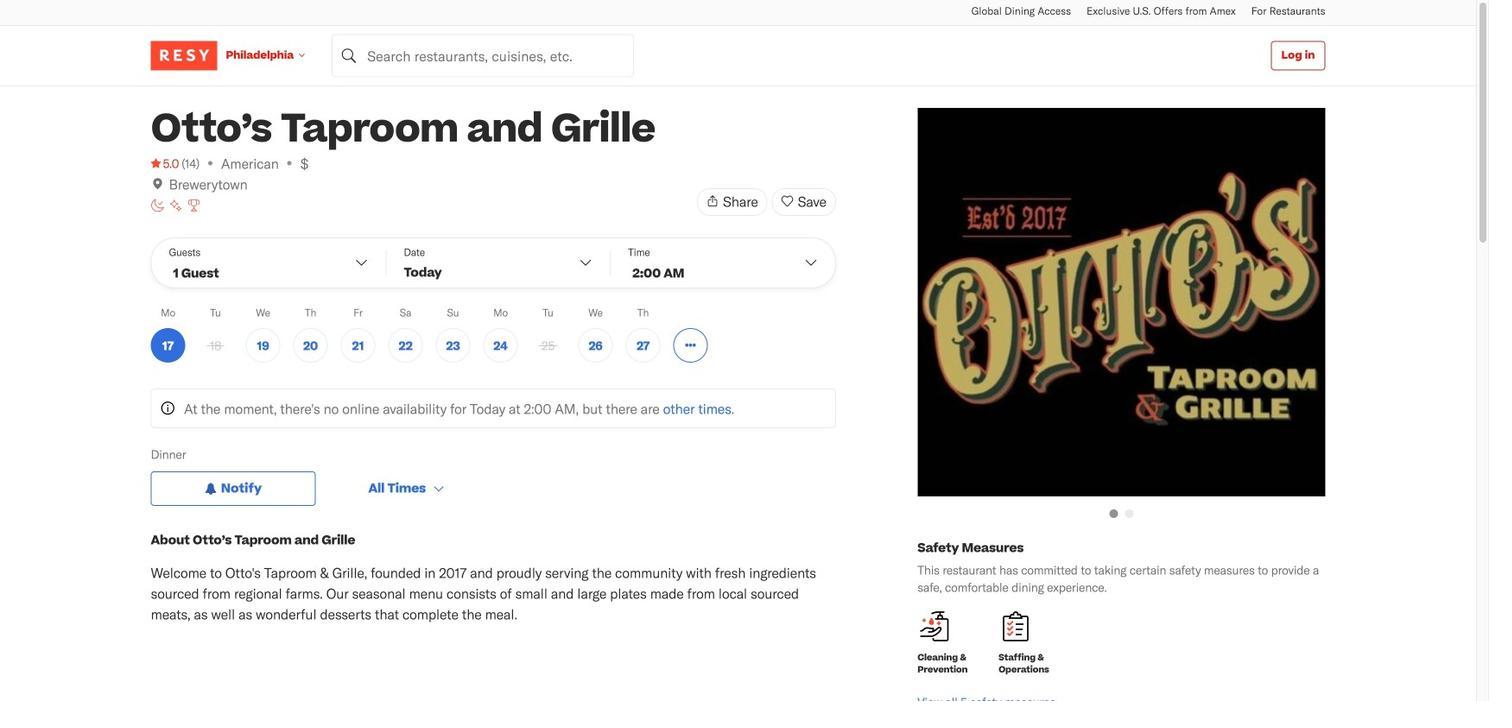 Task type: locate. For each thing, give the bounding box(es) containing it.
Search restaurants, cuisines, etc. text field
[[332, 34, 634, 77]]

5.0 out of 5 stars image
[[151, 155, 179, 172]]

None field
[[332, 34, 634, 77]]



Task type: vqa. For each thing, say whether or not it's contained in the screenshot.
5.0 out of 5 stars "image"
yes



